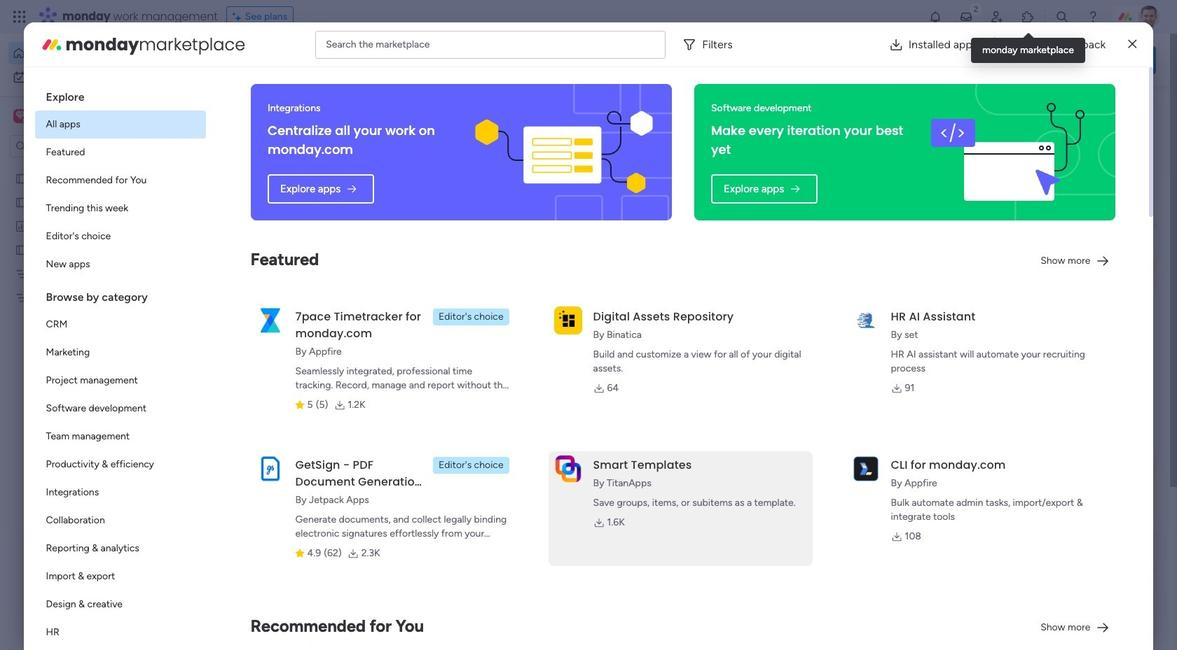Task type: describe. For each thing, give the bounding box(es) containing it.
templates image image
[[958, 282, 1143, 379]]

invite members image
[[990, 10, 1004, 24]]

quick search results list box
[[216, 131, 912, 488]]

0 vertical spatial dapulse x slim image
[[1128, 36, 1137, 53]]

public dashboard image
[[15, 219, 28, 233]]

check circle image
[[967, 132, 976, 142]]

circle o image
[[967, 203, 976, 214]]

search everything image
[[1055, 10, 1069, 24]]

1 public board image from the top
[[15, 172, 28, 185]]

terry turtle image
[[249, 627, 277, 651]]

2 heading from the top
[[35, 279, 206, 311]]

getting started element
[[946, 511, 1156, 567]]

0 vertical spatial monday marketplace image
[[1021, 10, 1035, 24]]

v2 user feedback image
[[957, 52, 968, 68]]

2 workspace image from the left
[[16, 109, 25, 124]]

0 horizontal spatial public board image
[[15, 243, 28, 256]]

1 vertical spatial monday marketplace image
[[40, 33, 63, 56]]

terry turtle image
[[1138, 6, 1160, 28]]

v2 bolt switch image
[[1066, 52, 1075, 68]]

update feed image
[[959, 10, 973, 24]]

2 banner logo image from the left
[[917, 84, 1099, 221]]

select product image
[[13, 10, 27, 24]]



Task type: locate. For each thing, give the bounding box(es) containing it.
1 vertical spatial heading
[[35, 279, 206, 311]]

monday marketplace image
[[1021, 10, 1035, 24], [40, 33, 63, 56]]

2 element
[[358, 528, 375, 544]]

circle o image up circle o image
[[967, 185, 976, 196]]

workspace image
[[13, 109, 27, 124], [16, 109, 25, 124]]

0 vertical spatial public board image
[[15, 172, 28, 185]]

1 vertical spatial circle o image
[[967, 185, 976, 196]]

help image
[[1086, 10, 1100, 24]]

2 circle o image from the top
[[967, 185, 976, 196]]

1 heading from the top
[[35, 78, 206, 111]]

public board image inside quick search results list box
[[234, 256, 249, 271]]

1 horizontal spatial public board image
[[234, 256, 249, 271]]

0 horizontal spatial banner logo image
[[473, 84, 655, 221]]

0 vertical spatial heading
[[35, 78, 206, 111]]

1 vertical spatial dapulse x slim image
[[1135, 102, 1152, 118]]

0 horizontal spatial monday marketplace image
[[40, 33, 63, 56]]

workspace selection element
[[13, 108, 117, 126]]

1 workspace image from the left
[[13, 109, 27, 124]]

2 image
[[970, 1, 982, 16]]

notifications image
[[928, 10, 942, 24]]

1 vertical spatial public board image
[[15, 195, 28, 209]]

heading
[[35, 78, 206, 111], [35, 279, 206, 311]]

help center element
[[946, 578, 1156, 634]]

1 circle o image from the top
[[967, 167, 976, 178]]

0 vertical spatial circle o image
[[967, 167, 976, 178]]

public board image
[[15, 172, 28, 185], [15, 195, 28, 209]]

circle o image down check circle image
[[967, 167, 976, 178]]

1 horizontal spatial monday marketplace image
[[1021, 10, 1035, 24]]

dapulse x slim image
[[1128, 36, 1137, 53], [1135, 102, 1152, 118]]

list box
[[35, 78, 206, 651], [0, 164, 179, 498]]

check circle image
[[967, 149, 976, 160]]

see plans image
[[232, 9, 245, 25]]

circle o image
[[967, 167, 976, 178], [967, 185, 976, 196]]

Search in workspace field
[[29, 138, 117, 154]]

banner logo image
[[473, 84, 655, 221], [917, 84, 1099, 221]]

option
[[8, 42, 170, 64], [8, 66, 170, 88], [35, 111, 206, 139], [35, 139, 206, 167], [0, 166, 179, 168], [35, 167, 206, 195], [35, 195, 206, 223], [35, 223, 206, 251], [35, 251, 206, 279], [35, 311, 206, 339], [35, 339, 206, 367], [35, 367, 206, 395], [35, 395, 206, 423], [35, 423, 206, 451], [35, 451, 206, 479], [35, 479, 206, 507], [35, 507, 206, 535], [35, 535, 206, 563], [35, 563, 206, 591], [35, 591, 206, 619], [35, 619, 206, 647]]

app logo image
[[256, 307, 284, 335], [554, 307, 582, 335], [852, 307, 880, 335], [256, 455, 284, 483], [554, 455, 582, 483], [852, 455, 880, 483]]

2 public board image from the top
[[15, 195, 28, 209]]

1 horizontal spatial banner logo image
[[917, 84, 1099, 221]]

public board image
[[15, 243, 28, 256], [234, 256, 249, 271]]

1 banner logo image from the left
[[473, 84, 655, 221]]



Task type: vqa. For each thing, say whether or not it's contained in the screenshot.
the middle in
no



